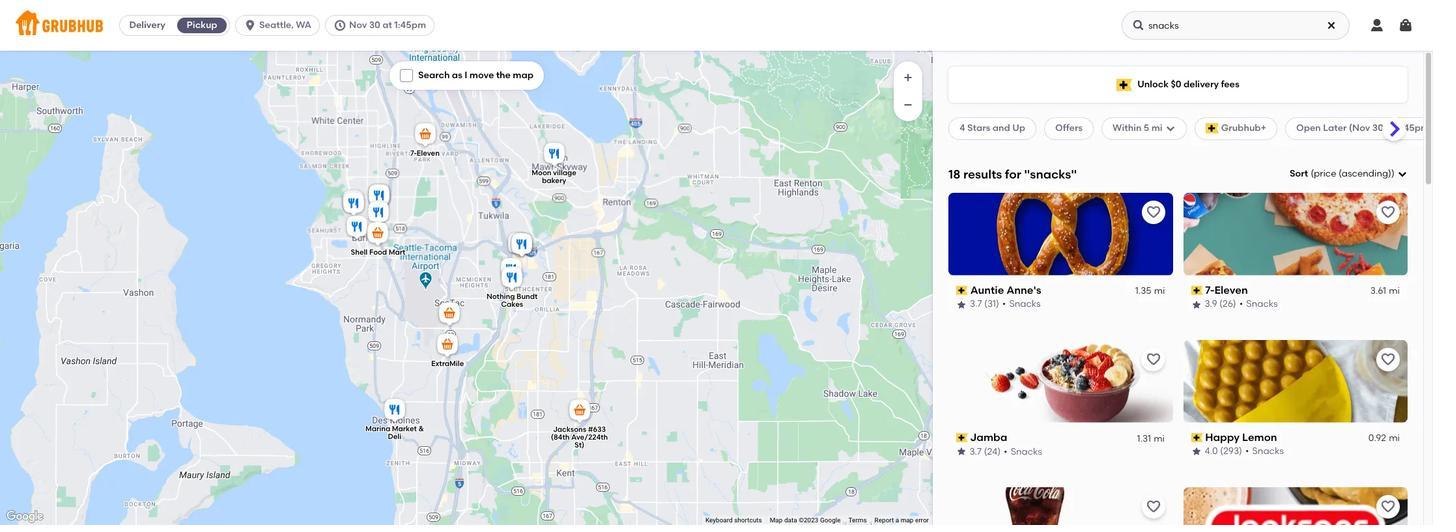 Task type: vqa. For each thing, say whether or not it's contained in the screenshot.
the
yes



Task type: locate. For each thing, give the bounding box(es) containing it.
report a map error
[[875, 517, 929, 524]]

1 vertical spatial at
[[1386, 123, 1396, 134]]

&
[[419, 425, 424, 433]]

0 vertical spatial at
[[383, 20, 392, 31]]

• snacks right (26)
[[1240, 299, 1278, 310]]

1:45pm)
[[1398, 123, 1433, 134]]

0 vertical spatial 7-
[[411, 149, 417, 158]]

0.92 mi
[[1369, 433, 1400, 444]]

at
[[383, 20, 392, 31], [1386, 123, 1396, 134]]

antojitos michalisco 1st ave image
[[366, 182, 392, 211]]

0 vertical spatial 3.7
[[970, 299, 982, 310]]

30 right (nov in the top of the page
[[1373, 123, 1384, 134]]

0 horizontal spatial at
[[383, 20, 392, 31]]

seattle,
[[259, 20, 294, 31]]

jacksons #633 (84th ave/224th st) image
[[567, 398, 593, 426]]

None field
[[1290, 168, 1408, 181]]

0 vertical spatial eleven
[[417, 149, 440, 158]]

map right a
[[901, 517, 914, 524]]

7-eleven inside the map region
[[411, 149, 440, 158]]

mi for eleven
[[1389, 285, 1400, 297]]

• snacks for jamba
[[1005, 446, 1043, 457]]

nov 30 at 1:45pm button
[[325, 15, 440, 36]]

0 horizontal spatial map
[[513, 70, 534, 81]]

(nov
[[1350, 123, 1371, 134]]

1 horizontal spatial 7-eleven
[[1206, 284, 1248, 296]]

market
[[392, 425, 417, 433]]

happy lemon logo image
[[1184, 340, 1408, 423]]

save this restaurant image
[[1146, 204, 1162, 220], [1146, 352, 1162, 367], [1381, 352, 1397, 367]]

snacks down lemon
[[1253, 446, 1284, 457]]

3.9
[[1205, 299, 1218, 310]]

3.7
[[970, 299, 982, 310], [970, 446, 982, 457]]

• down happy lemon
[[1246, 446, 1250, 457]]

save this restaurant button for happy lemon
[[1377, 348, 1400, 371]]

map right the
[[513, 70, 534, 81]]

1.35
[[1136, 285, 1152, 297]]

bakery
[[542, 176, 566, 185]]

anne's
[[1007, 284, 1042, 296]]

seattle, wa
[[259, 20, 311, 31]]

auntie anne's
[[971, 284, 1042, 296]]

•
[[1003, 299, 1006, 310], [1240, 299, 1244, 310], [1005, 446, 1008, 457], [1246, 446, 1250, 457]]

mi right 1.35
[[1155, 285, 1166, 297]]

star icon image down subscription pass image
[[1192, 447, 1202, 457]]

star icon image
[[957, 299, 967, 310], [1192, 299, 1202, 310], [957, 447, 967, 457], [1192, 447, 1202, 457]]

ave/224th
[[572, 433, 608, 442]]

• right (31)
[[1003, 299, 1006, 310]]

subscription pass image left the auntie
[[957, 286, 968, 295]]

the
[[496, 70, 511, 81]]

mawadda cafe image
[[366, 182, 392, 211]]

mart
[[389, 248, 406, 257]]

extramile image
[[435, 332, 461, 360]]

• right (26)
[[1240, 299, 1244, 310]]

eleven inside the map region
[[417, 149, 440, 158]]

1 vertical spatial eleven
[[1215, 284, 1248, 296]]

grubhub plus flag logo image for grubhub+
[[1206, 123, 1219, 134]]

wa
[[296, 20, 311, 31]]

5
[[1144, 123, 1150, 134]]

snacks right the (24)
[[1011, 446, 1043, 457]]

3.7 left (31)
[[970, 299, 982, 310]]

• snacks down lemon
[[1246, 446, 1284, 457]]

0 vertical spatial 7-eleven
[[411, 149, 440, 158]]

grubhub plus flag logo image left grubhub+
[[1206, 123, 1219, 134]]

mi
[[1152, 123, 1163, 134], [1155, 285, 1166, 297], [1389, 285, 1400, 297], [1155, 433, 1166, 444], [1389, 433, 1400, 444]]

minus icon image
[[902, 98, 915, 111]]

terms
[[849, 517, 867, 524]]

star icon image left 3.7 (31)
[[957, 299, 967, 310]]

stars
[[968, 123, 991, 134]]

0 horizontal spatial eleven
[[417, 149, 440, 158]]

1 vertical spatial 3.7
[[970, 446, 982, 457]]

map
[[770, 517, 783, 524]]

• for 7-eleven
[[1240, 299, 1244, 310]]

2 3.7 from the top
[[970, 446, 982, 457]]

snacks right (26)
[[1247, 299, 1278, 310]]

18 results for "snacks"
[[949, 167, 1077, 182]]

0 horizontal spatial 7-
[[411, 149, 417, 158]]

• right the (24)
[[1005, 446, 1008, 457]]

(ascending)
[[1339, 168, 1392, 179]]

search
[[418, 70, 450, 81]]

up
[[1013, 123, 1026, 134]]

• snacks right the (24)
[[1005, 446, 1043, 457]]

subscription pass image for auntie
[[957, 286, 968, 295]]

0 horizontal spatial 30
[[369, 20, 381, 31]]

marina
[[366, 425, 390, 433]]

sea tac marathon image
[[437, 300, 463, 329]]

save this restaurant button for 7-eleven
[[1377, 201, 1400, 224]]

subscription pass image
[[957, 286, 968, 295], [1192, 286, 1203, 295], [957, 433, 968, 442]]

7-eleven
[[411, 149, 440, 158], [1206, 284, 1248, 296]]

star icon image for jamba
[[957, 447, 967, 457]]

30
[[369, 20, 381, 31], [1373, 123, 1384, 134]]

keyboard shortcuts button
[[706, 516, 762, 525]]

results
[[964, 167, 1003, 182]]

moon village bakery image
[[542, 141, 568, 169]]

delivery
[[129, 20, 165, 31]]

2 horizontal spatial svg image
[[1399, 18, 1414, 33]]

food
[[369, 248, 387, 257]]

and
[[993, 123, 1011, 134]]

1.31 mi
[[1138, 433, 1166, 444]]

0 horizontal spatial 7-eleven
[[411, 149, 440, 158]]

star icon image left 3.9
[[1192, 299, 1202, 310]]

1 horizontal spatial 7-
[[1206, 284, 1215, 296]]

1 3.7 from the top
[[970, 299, 982, 310]]

star icon image left 3.7 (24)
[[957, 447, 967, 457]]

at left 1:45pm)
[[1386, 123, 1396, 134]]

eleven
[[417, 149, 440, 158], [1215, 284, 1248, 296]]

(84th
[[551, 433, 570, 442]]

jacksons #633 (84th ave/224th st) logo image
[[1184, 487, 1408, 525]]

1 horizontal spatial grubhub plus flag logo image
[[1206, 123, 1219, 134]]

snacks down anne's
[[1010, 299, 1041, 310]]

0 horizontal spatial grubhub plus flag logo image
[[1117, 79, 1133, 91]]

©2023
[[799, 517, 819, 524]]

subscription pass image for 7-
[[1192, 286, 1203, 295]]

cakes
[[501, 300, 523, 309]]

(293)
[[1221, 446, 1243, 457]]

3.7 (24)
[[970, 446, 1001, 457]]

nothing bundt cakes
[[487, 293, 538, 309]]

1.31
[[1138, 433, 1152, 444]]

jamba logo image
[[949, 340, 1173, 423]]

1 vertical spatial 30
[[1373, 123, 1384, 134]]

1 horizontal spatial map
[[901, 517, 914, 524]]

report
[[875, 517, 894, 524]]

moon village bakery
[[532, 169, 577, 185]]

grubhub+
[[1222, 123, 1267, 134]]

save this restaurant button
[[1142, 201, 1166, 224], [1377, 201, 1400, 224], [1142, 348, 1166, 371], [1377, 348, 1400, 371], [1142, 495, 1166, 518], [1377, 495, 1400, 518]]

1 vertical spatial grubhub plus flag logo image
[[1206, 123, 1219, 134]]

svg image
[[1370, 18, 1385, 33], [1399, 18, 1414, 33], [1166, 123, 1176, 134]]

1 horizontal spatial at
[[1386, 123, 1396, 134]]

marina market & deli image
[[382, 397, 408, 426]]

save this restaurant image for anne's
[[1146, 204, 1162, 220]]

7-
[[411, 149, 417, 158], [1206, 284, 1215, 296]]

delivery button
[[120, 15, 175, 36]]

save this restaurant image
[[1381, 204, 1397, 220], [1146, 499, 1162, 515], [1381, 499, 1397, 515]]

seattle, wa button
[[235, 15, 325, 36]]

mi right 3.61
[[1389, 285, 1400, 297]]

snacks for 7-eleven
[[1247, 299, 1278, 310]]

1 vertical spatial 7-eleven
[[1206, 284, 1248, 296]]

mi right 0.92
[[1389, 433, 1400, 444]]

google image
[[3, 508, 46, 525]]

• snacks for 7-eleven
[[1240, 299, 1278, 310]]

grubhub plus flag logo image left unlock at top
[[1117, 79, 1133, 91]]

1 vertical spatial map
[[901, 517, 914, 524]]

shell
[[351, 248, 368, 257]]

0 vertical spatial 30
[[369, 20, 381, 31]]

0 horizontal spatial svg image
[[1166, 123, 1176, 134]]

3.7 left the (24)
[[970, 446, 982, 457]]

7- inside the map region
[[411, 149, 417, 158]]

as
[[452, 70, 463, 81]]

subscription pass image right 1.35 mi
[[1192, 286, 1203, 295]]

4
[[960, 123, 966, 134]]

0 vertical spatial grubhub plus flag logo image
[[1117, 79, 1133, 91]]

keyboard shortcuts
[[706, 517, 762, 524]]

map region
[[0, 0, 1026, 525]]

• for happy lemon
[[1246, 446, 1250, 457]]

30 right nov
[[369, 20, 381, 31]]

google
[[820, 517, 841, 524]]

grubhub plus flag logo image
[[1117, 79, 1133, 91], [1206, 123, 1219, 134]]

save this restaurant button for jamba
[[1142, 348, 1166, 371]]

open
[[1297, 123, 1322, 134]]

subscription pass image left jamba
[[957, 433, 968, 442]]

1 horizontal spatial eleven
[[1215, 284, 1248, 296]]

4.0
[[1205, 446, 1218, 457]]

at left 1:45pm
[[383, 20, 392, 31]]

Search for food, convenience, alcohol... search field
[[1122, 11, 1350, 40]]

a
[[896, 517, 899, 524]]

• snacks down anne's
[[1003, 299, 1041, 310]]

nothing bundt cakes image
[[499, 265, 525, 293]]

mi right 5
[[1152, 123, 1163, 134]]

svg image
[[244, 19, 257, 32], [334, 19, 347, 32], [1133, 19, 1146, 32], [1327, 20, 1337, 31], [1398, 169, 1408, 179]]

3.9 (26)
[[1205, 299, 1237, 310]]

deli
[[388, 433, 402, 441]]



Task type: describe. For each thing, give the bounding box(es) containing it.
later
[[1324, 123, 1347, 134]]

main navigation navigation
[[0, 0, 1434, 51]]

save this restaurant image for lemon
[[1381, 352, 1397, 367]]

18
[[949, 167, 961, 182]]

nov
[[349, 20, 367, 31]]

within
[[1113, 123, 1142, 134]]

pickup button
[[175, 15, 229, 36]]

• snacks for auntie anne's
[[1003, 299, 1041, 310]]

moon
[[532, 169, 552, 177]]

1:45pm
[[394, 20, 426, 31]]

1 vertical spatial 7-
[[1206, 284, 1215, 296]]

extramile
[[431, 360, 464, 368]]

mi for anne's
[[1155, 285, 1166, 297]]

jacksons
[[553, 425, 587, 434]]

i
[[465, 70, 468, 81]]

7 eleven image
[[413, 121, 439, 150]]

jacksons #633 (84th ave/224th st)
[[551, 425, 608, 449]]

svg image inside nov 30 at 1:45pm button
[[334, 19, 347, 32]]

)
[[1392, 168, 1395, 179]]

keyboard
[[706, 517, 733, 524]]

error
[[916, 517, 929, 524]]

open later (nov 30 at 1:45pm)
[[1297, 123, 1433, 134]]

dairy queen image
[[340, 188, 366, 217]]

auntie
[[971, 284, 1004, 296]]

fees
[[1222, 79, 1240, 90]]

"snacks"
[[1025, 167, 1077, 182]]

1.35 mi
[[1136, 285, 1166, 297]]

report a map error link
[[875, 517, 929, 524]]

save this restaurant image for dairy queen logo
[[1146, 499, 1162, 515]]

for
[[1005, 167, 1022, 182]]

data
[[785, 517, 797, 524]]

• for auntie anne's
[[1003, 299, 1006, 310]]

3.7 for jamba
[[970, 446, 982, 457]]

sort ( price (ascending) )
[[1290, 168, 1395, 179]]

unlock $0 delivery fees
[[1138, 79, 1240, 90]]

save this restaurant image for 7-eleven logo
[[1381, 204, 1397, 220]]

save this restaurant button for auntie anne's
[[1142, 201, 1166, 224]]

1 horizontal spatial svg image
[[1370, 18, 1385, 33]]

3.7 (31)
[[970, 299, 1000, 310]]

0.92
[[1369, 433, 1387, 444]]

unlock
[[1138, 79, 1169, 90]]

snacks for jamba
[[1011, 446, 1043, 457]]

village
[[553, 169, 577, 177]]

offers
[[1056, 123, 1083, 134]]

30 inside button
[[369, 20, 381, 31]]

svg image inside seattle, wa button
[[244, 19, 257, 32]]

1 horizontal spatial 30
[[1373, 123, 1384, 134]]

3.61
[[1371, 285, 1387, 297]]

st)
[[575, 441, 585, 449]]

star icon image for 7-eleven
[[1192, 299, 1202, 310]]

snacks for happy lemon
[[1253, 446, 1284, 457]]

(
[[1311, 168, 1314, 179]]

7-eleven logo image
[[1184, 193, 1408, 276]]

marina market & deli
[[366, 425, 424, 441]]

mi for lemon
[[1389, 433, 1400, 444]]

(26)
[[1220, 299, 1237, 310]]

save this restaurant image for jacksons #633 (84th ave/224th st) logo
[[1381, 499, 1397, 515]]

3.7 for auntie anne's
[[970, 299, 982, 310]]

map data ©2023 google
[[770, 517, 841, 524]]

4 stars and up
[[960, 123, 1026, 134]]

auntie anne's image
[[509, 231, 535, 260]]

ronnie's market image
[[344, 214, 370, 242]]

none field containing sort
[[1290, 168, 1408, 181]]

shell food mart image
[[365, 220, 391, 249]]

star icon image for happy lemon
[[1192, 447, 1202, 457]]

jamba
[[971, 431, 1008, 444]]

shell food mart
[[351, 248, 406, 257]]

lemon
[[1243, 431, 1278, 444]]

dairy queen logo image
[[949, 487, 1173, 525]]

nothing
[[487, 293, 515, 301]]

#633
[[588, 425, 606, 434]]

0 vertical spatial map
[[513, 70, 534, 81]]

subscription pass image
[[1192, 433, 1203, 442]]

delivery
[[1184, 79, 1219, 90]]

auntie anne's logo image
[[949, 193, 1173, 276]]

4.0 (293)
[[1205, 446, 1243, 457]]

tacos el hass image
[[341, 190, 367, 219]]

star icon image for auntie anne's
[[957, 299, 967, 310]]

(24)
[[985, 446, 1001, 457]]

snacks for auntie anne's
[[1010, 299, 1041, 310]]

terms link
[[849, 517, 867, 524]]

grubhub plus flag logo image for unlock $0 delivery fees
[[1117, 79, 1133, 91]]

mi right 1.31
[[1155, 433, 1166, 444]]

happy lemon
[[1206, 431, 1278, 444]]

at inside button
[[383, 20, 392, 31]]

plus icon image
[[902, 71, 915, 84]]

• for jamba
[[1005, 446, 1008, 457]]

$0
[[1171, 79, 1182, 90]]

bundt
[[517, 293, 538, 301]]

• snacks for happy lemon
[[1246, 446, 1284, 457]]

shortcuts
[[735, 517, 762, 524]]

within 5 mi
[[1113, 123, 1163, 134]]

happy lemon image
[[499, 256, 525, 285]]

search as i move the map
[[418, 70, 534, 81]]

sort
[[1290, 168, 1309, 179]]

nov 30 at 1:45pm
[[349, 20, 426, 31]]

jamba image
[[506, 231, 532, 259]]

3.61 mi
[[1371, 285, 1400, 297]]

price
[[1314, 168, 1337, 179]]

royce' washington - westfield southcenter mall image
[[509, 231, 535, 260]]

happy
[[1206, 431, 1240, 444]]

pierro bakery image
[[366, 199, 392, 228]]

(31)
[[985, 299, 1000, 310]]



